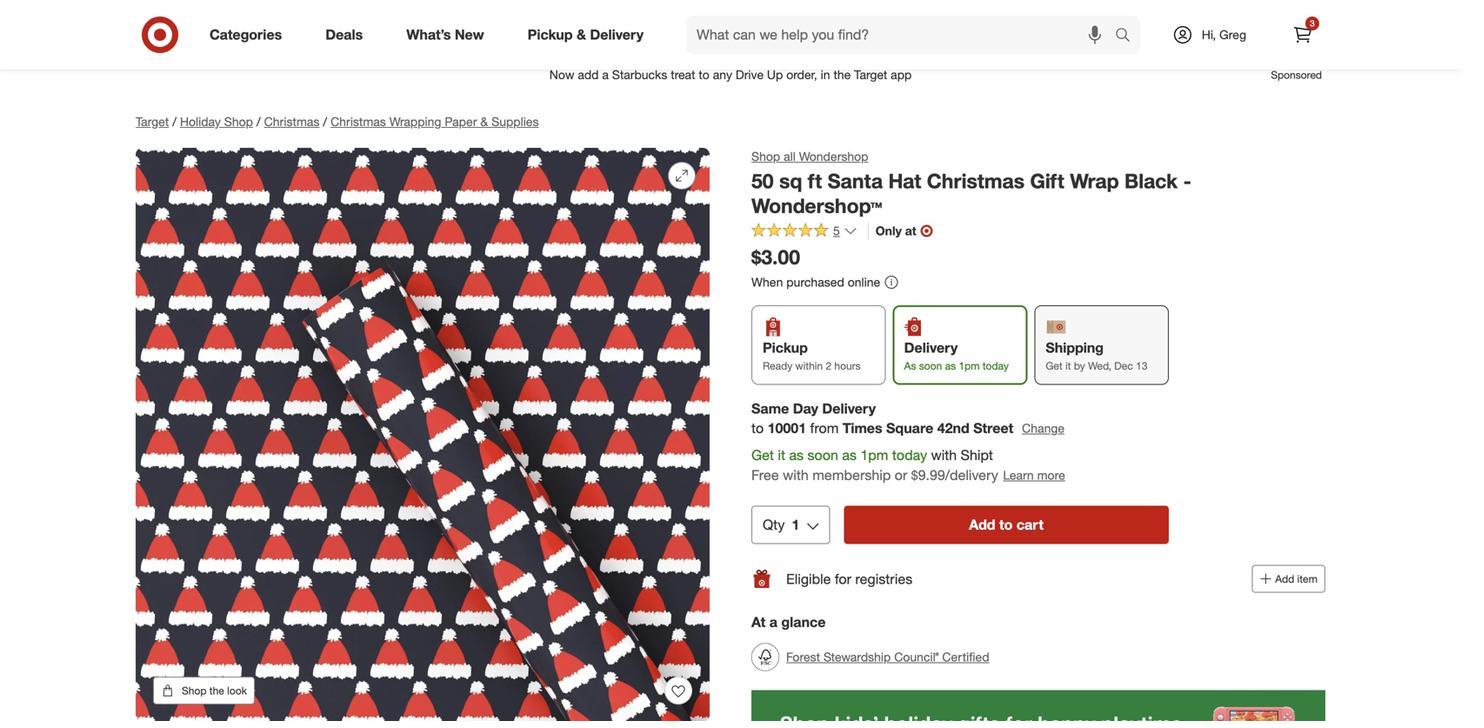 Task type: vqa. For each thing, say whether or not it's contained in the screenshot.
the bottommost 1pm
yes



Task type: locate. For each thing, give the bounding box(es) containing it.
delivery for pickup & delivery
[[590, 26, 644, 43]]

get up free on the right of the page
[[752, 447, 774, 464]]

0 horizontal spatial it
[[778, 447, 786, 464]]

ft
[[808, 169, 822, 193]]

add
[[969, 517, 996, 533], [1276, 573, 1295, 586]]

square
[[887, 420, 934, 437]]

0 horizontal spatial /
[[172, 114, 177, 129]]

1 horizontal spatial add
[[1276, 573, 1295, 586]]

it left by
[[1066, 359, 1071, 373]]

look
[[227, 684, 247, 697]]

deals link
[[311, 16, 385, 54]]

add left item
[[1276, 573, 1295, 586]]

membership
[[813, 467, 891, 484]]

day
[[793, 400, 819, 417]]

get inside get it as soon as 1pm today with shipt free with membership or $9.99/delivery learn more
[[752, 447, 774, 464]]

pickup right new in the left of the page
[[528, 26, 573, 43]]

pickup
[[528, 26, 573, 43], [763, 339, 808, 356]]

it
[[1066, 359, 1071, 373], [778, 447, 786, 464]]

/
[[172, 114, 177, 129], [257, 114, 261, 129], [323, 114, 327, 129]]

2 horizontal spatial christmas
[[927, 169, 1025, 193]]

hat
[[889, 169, 922, 193]]

1 horizontal spatial &
[[577, 26, 586, 43]]

when
[[752, 274, 783, 290]]

certified
[[943, 650, 990, 665]]

christmas wrapping paper & supplies link
[[331, 114, 539, 129]]

change button
[[1021, 419, 1066, 438]]

add inside button
[[969, 517, 996, 533]]

1 vertical spatial delivery
[[904, 339, 958, 356]]

1 horizontal spatial with
[[931, 447, 957, 464]]

0 vertical spatial soon
[[919, 359, 942, 373]]

1 vertical spatial get
[[752, 447, 774, 464]]

1 horizontal spatial pickup
[[763, 339, 808, 356]]

2 vertical spatial delivery
[[822, 400, 876, 417]]

at
[[905, 223, 917, 238]]

shop left the
[[182, 684, 207, 697]]

add for add to cart
[[969, 517, 996, 533]]

to down same
[[752, 420, 764, 437]]

1 horizontal spatial to
[[1000, 517, 1013, 533]]

today up the or
[[892, 447, 927, 464]]

50
[[752, 169, 774, 193]]

0 horizontal spatial soon
[[808, 447, 839, 464]]

0 vertical spatial &
[[577, 26, 586, 43]]

2
[[826, 359, 832, 373]]

add to cart button
[[844, 506, 1169, 544]]

1 vertical spatial &
[[481, 114, 488, 129]]

1 vertical spatial add
[[1276, 573, 1295, 586]]

2 horizontal spatial /
[[323, 114, 327, 129]]

0 vertical spatial add
[[969, 517, 996, 533]]

with up $9.99/delivery
[[931, 447, 957, 464]]

3 link
[[1284, 16, 1322, 54]]

get left by
[[1046, 359, 1063, 373]]

1 horizontal spatial it
[[1066, 359, 1071, 373]]

today
[[983, 359, 1009, 373], [892, 447, 927, 464]]

0 horizontal spatial 1pm
[[861, 447, 889, 464]]

all
[[784, 149, 796, 164]]

1 horizontal spatial soon
[[919, 359, 942, 373]]

1 vertical spatial advertisement region
[[752, 691, 1326, 721]]

0 vertical spatial delivery
[[590, 26, 644, 43]]

1 vertical spatial with
[[783, 467, 809, 484]]

0 horizontal spatial get
[[752, 447, 774, 464]]

learn more button
[[1002, 465, 1066, 485]]

0 horizontal spatial pickup
[[528, 26, 573, 43]]

0 vertical spatial 1pm
[[959, 359, 980, 373]]

street
[[974, 420, 1014, 437]]

council®
[[895, 650, 939, 665]]

shop left all
[[752, 149, 781, 164]]

3
[[1310, 18, 1315, 29]]

new
[[455, 26, 484, 43]]

0 horizontal spatial christmas
[[264, 114, 320, 129]]

eligible for registries
[[786, 571, 913, 587]]

2 vertical spatial shop
[[182, 684, 207, 697]]

get it as soon as 1pm today with shipt free with membership or $9.99/delivery learn more
[[752, 447, 1066, 484]]

1 vertical spatial to
[[1000, 517, 1013, 533]]

1 horizontal spatial shop
[[224, 114, 253, 129]]

what's new
[[406, 26, 484, 43]]

add item
[[1276, 573, 1318, 586]]

1 vertical spatial 1pm
[[861, 447, 889, 464]]

get inside shipping get it by wed, dec 13
[[1046, 359, 1063, 373]]

wondershop™
[[752, 194, 883, 218]]

today up street
[[983, 359, 1009, 373]]

add inside "button"
[[1276, 573, 1295, 586]]

pickup for ready
[[763, 339, 808, 356]]

soon down from
[[808, 447, 839, 464]]

same day delivery
[[752, 400, 876, 417]]

or
[[895, 467, 908, 484]]

0 vertical spatial with
[[931, 447, 957, 464]]

dec
[[1115, 359, 1133, 373]]

as right as
[[945, 359, 956, 373]]

2 horizontal spatial delivery
[[904, 339, 958, 356]]

delivery inside delivery as soon as 1pm today
[[904, 339, 958, 356]]

shop right holiday
[[224, 114, 253, 129]]

qty 1
[[763, 517, 800, 533]]

1 horizontal spatial delivery
[[822, 400, 876, 417]]

christmas left wrapping
[[331, 114, 386, 129]]

wrap
[[1070, 169, 1119, 193]]

/ right christmas link
[[323, 114, 327, 129]]

registries
[[856, 571, 913, 587]]

add left cart
[[969, 517, 996, 533]]

as up the membership
[[842, 447, 857, 464]]

holiday shop link
[[180, 114, 253, 129]]

1 horizontal spatial 1pm
[[959, 359, 980, 373]]

/ left christmas link
[[257, 114, 261, 129]]

0 horizontal spatial delivery
[[590, 26, 644, 43]]

christmas right hat
[[927, 169, 1025, 193]]

0 horizontal spatial shop
[[182, 684, 207, 697]]

hi, greg
[[1202, 27, 1247, 42]]

eligible
[[786, 571, 831, 587]]

1 horizontal spatial get
[[1046, 359, 1063, 373]]

0 vertical spatial to
[[752, 420, 764, 437]]

1 vertical spatial it
[[778, 447, 786, 464]]

1 / from the left
[[172, 114, 177, 129]]

2 horizontal spatial shop
[[752, 149, 781, 164]]

as down 10001
[[789, 447, 804, 464]]

with
[[931, 447, 957, 464], [783, 467, 809, 484]]

1 vertical spatial today
[[892, 447, 927, 464]]

0 horizontal spatial add
[[969, 517, 996, 533]]

1pm right as
[[959, 359, 980, 373]]

christmas
[[264, 114, 320, 129], [331, 114, 386, 129], [927, 169, 1025, 193]]

with right free on the right of the page
[[783, 467, 809, 484]]

10001
[[768, 420, 807, 437]]

gift
[[1030, 169, 1065, 193]]

today inside delivery as soon as 1pm today
[[983, 359, 1009, 373]]

pickup inside pickup ready within 2 hours
[[763, 339, 808, 356]]

it up free on the right of the page
[[778, 447, 786, 464]]

0 vertical spatial today
[[983, 359, 1009, 373]]

pickup & delivery link
[[513, 16, 666, 54]]

3 / from the left
[[323, 114, 327, 129]]

1pm inside delivery as soon as 1pm today
[[959, 359, 980, 373]]

2 horizontal spatial as
[[945, 359, 956, 373]]

0 vertical spatial shop
[[224, 114, 253, 129]]

pickup inside pickup & delivery link
[[528, 26, 573, 43]]

what's new link
[[392, 16, 506, 54]]

target
[[136, 114, 169, 129]]

shop
[[224, 114, 253, 129], [752, 149, 781, 164], [182, 684, 207, 697]]

delivery
[[590, 26, 644, 43], [904, 339, 958, 356], [822, 400, 876, 417]]

to left cart
[[1000, 517, 1013, 533]]

0 vertical spatial pickup
[[528, 26, 573, 43]]

a
[[770, 614, 778, 631]]

hi,
[[1202, 27, 1216, 42]]

soon inside get it as soon as 1pm today with shipt free with membership or $9.99/delivery learn more
[[808, 447, 839, 464]]

soon right as
[[919, 359, 942, 373]]

1 vertical spatial soon
[[808, 447, 839, 464]]

glance
[[782, 614, 826, 631]]

1 horizontal spatial today
[[983, 359, 1009, 373]]

-
[[1184, 169, 1192, 193]]

shop inside shop all wondershop 50 sq ft santa hat christmas gift wrap black - wondershop™
[[752, 149, 781, 164]]

0 vertical spatial it
[[1066, 359, 1071, 373]]

0 vertical spatial advertisement region
[[122, 54, 1340, 96]]

shop for shop the look
[[182, 684, 207, 697]]

0 horizontal spatial with
[[783, 467, 809, 484]]

wrapping
[[389, 114, 441, 129]]

advertisement region
[[122, 54, 1340, 96], [752, 691, 1326, 721]]

shop inside 'shop the look' link
[[182, 684, 207, 697]]

1 horizontal spatial /
[[257, 114, 261, 129]]

5
[[833, 223, 840, 238]]

santa
[[828, 169, 883, 193]]

0 vertical spatial get
[[1046, 359, 1063, 373]]

pickup & delivery
[[528, 26, 644, 43]]

0 horizontal spatial today
[[892, 447, 927, 464]]

50 sq ft santa hat christmas gift wrap black - wondershop&#8482;, 1 of 4 image
[[136, 148, 710, 721]]

it inside shipping get it by wed, dec 13
[[1066, 359, 1071, 373]]

christmas right holiday shop link
[[264, 114, 320, 129]]

/ right target
[[172, 114, 177, 129]]

today inside get it as soon as 1pm today with shipt free with membership or $9.99/delivery learn more
[[892, 447, 927, 464]]

delivery inside pickup & delivery link
[[590, 26, 644, 43]]

13
[[1136, 359, 1148, 373]]

to
[[752, 420, 764, 437], [1000, 517, 1013, 533]]

categories link
[[195, 16, 304, 54]]

pickup up the ready
[[763, 339, 808, 356]]

1pm inside get it as soon as 1pm today with shipt free with membership or $9.99/delivery learn more
[[861, 447, 889, 464]]

shipt
[[961, 447, 993, 464]]

1 vertical spatial shop
[[752, 149, 781, 164]]

forest stewardship council® certified button
[[752, 638, 990, 677]]

change
[[1022, 421, 1065, 436]]

1pm down the 'times'
[[861, 447, 889, 464]]

item
[[1298, 573, 1318, 586]]

1pm
[[959, 359, 980, 373], [861, 447, 889, 464]]

1 vertical spatial pickup
[[763, 339, 808, 356]]



Task type: describe. For each thing, give the bounding box(es) containing it.
christmas link
[[264, 114, 320, 129]]

learn
[[1003, 467, 1034, 483]]

it inside get it as soon as 1pm today with shipt free with membership or $9.99/delivery learn more
[[778, 447, 786, 464]]

shop all wondershop 50 sq ft santa hat christmas gift wrap black - wondershop™
[[752, 149, 1192, 218]]

more
[[1038, 467, 1066, 483]]

from
[[810, 420, 839, 437]]

paper
[[445, 114, 477, 129]]

within
[[796, 359, 823, 373]]

shop the look link
[[153, 677, 255, 705]]

at a glance
[[752, 614, 826, 631]]

wed,
[[1088, 359, 1112, 373]]

black
[[1125, 169, 1178, 193]]

sq
[[779, 169, 802, 193]]

for
[[835, 571, 852, 587]]

when purchased online
[[752, 274, 881, 290]]

target / holiday shop / christmas / christmas wrapping paper & supplies
[[136, 114, 539, 129]]

hours
[[835, 359, 861, 373]]

$3.00
[[752, 245, 800, 269]]

purchased
[[787, 274, 845, 290]]

0 horizontal spatial to
[[752, 420, 764, 437]]

forest stewardship council® certified
[[786, 650, 990, 665]]

the
[[209, 684, 224, 697]]

times
[[843, 420, 883, 437]]

christmas inside shop all wondershop 50 sq ft santa hat christmas gift wrap black - wondershop™
[[927, 169, 1025, 193]]

add to cart
[[969, 517, 1044, 533]]

1 horizontal spatial christmas
[[331, 114, 386, 129]]

pickup for &
[[528, 26, 573, 43]]

by
[[1074, 359, 1086, 373]]

online
[[848, 274, 881, 290]]

what's
[[406, 26, 451, 43]]

5 link
[[752, 222, 858, 242]]

deals
[[326, 26, 363, 43]]

pickup ready within 2 hours
[[763, 339, 861, 373]]

wondershop
[[799, 149, 869, 164]]

categories
[[210, 26, 282, 43]]

add item button
[[1252, 565, 1326, 593]]

search button
[[1107, 16, 1149, 57]]

What can we help you find? suggestions appear below search field
[[686, 16, 1120, 54]]

stewardship
[[824, 650, 891, 665]]

supplies
[[492, 114, 539, 129]]

soon inside delivery as soon as 1pm today
[[919, 359, 942, 373]]

1
[[792, 517, 800, 533]]

0 horizontal spatial as
[[789, 447, 804, 464]]

add for add item
[[1276, 573, 1295, 586]]

0 horizontal spatial &
[[481, 114, 488, 129]]

holiday
[[180, 114, 221, 129]]

shipping
[[1046, 339, 1104, 356]]

only
[[876, 223, 902, 238]]

42nd
[[938, 420, 970, 437]]

cart
[[1017, 517, 1044, 533]]

only at
[[876, 223, 917, 238]]

shop the look
[[182, 684, 247, 697]]

2 / from the left
[[257, 114, 261, 129]]

ready
[[763, 359, 793, 373]]

to inside the add to cart button
[[1000, 517, 1013, 533]]

search
[[1107, 28, 1149, 45]]

shipping get it by wed, dec 13
[[1046, 339, 1148, 373]]

forest
[[786, 650, 820, 665]]

1 horizontal spatial as
[[842, 447, 857, 464]]

free
[[752, 467, 779, 484]]

target link
[[136, 114, 169, 129]]

delivery for same day delivery
[[822, 400, 876, 417]]

at
[[752, 614, 766, 631]]

qty
[[763, 517, 785, 533]]

$9.99/delivery
[[911, 467, 999, 484]]

delivery as soon as 1pm today
[[904, 339, 1009, 373]]

as
[[904, 359, 916, 373]]

as inside delivery as soon as 1pm today
[[945, 359, 956, 373]]

shop for shop all wondershop 50 sq ft santa hat christmas gift wrap black - wondershop™
[[752, 149, 781, 164]]

greg
[[1220, 27, 1247, 42]]

same
[[752, 400, 789, 417]]



